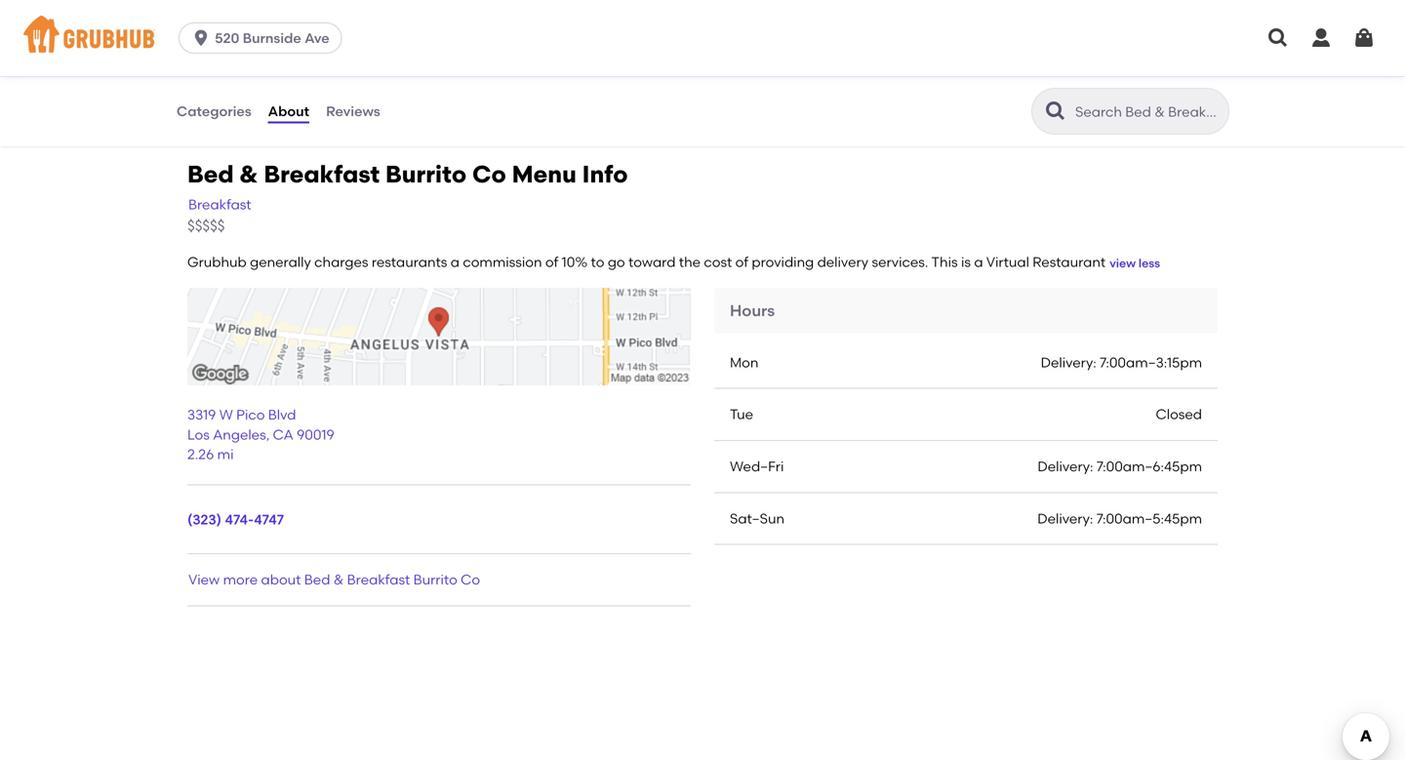Task type: vqa. For each thing, say whether or not it's contained in the screenshot.
Delivery: corresponding to Delivery: 7:00am–3:15pm
yes



Task type: describe. For each thing, give the bounding box(es) containing it.
generally
[[250, 254, 311, 270]]

wed–fri
[[730, 458, 784, 475]]

2 a from the left
[[974, 254, 983, 270]]

(323)
[[187, 512, 222, 528]]

about
[[268, 103, 309, 119]]

categories
[[177, 103, 251, 119]]

1 vertical spatial burrito
[[413, 571, 457, 588]]

delivery: 7:00am–5:45pm
[[1038, 510, 1202, 527]]

520
[[215, 30, 239, 46]]

grubhub generally charges restaurants a commission of 10% to go toward the cost of providing delivery services. this is a virtual restaurant view less
[[187, 254, 1160, 270]]

ca
[[273, 426, 293, 443]]

go
[[608, 254, 625, 270]]

delivery: for delivery: 7:00am–6:45pm
[[1038, 458, 1093, 475]]

3 svg image from the left
[[1352, 26, 1376, 50]]

mon
[[730, 354, 759, 371]]

4747
[[254, 512, 284, 528]]

commission
[[463, 254, 542, 270]]

mi
[[217, 446, 234, 463]]

los
[[187, 426, 210, 443]]

angeles
[[213, 426, 266, 443]]

categories button
[[176, 76, 252, 146]]

1 horizontal spatial bed
[[304, 571, 330, 588]]

delivery
[[817, 254, 869, 270]]

delivery: 7:00am–6:45pm
[[1038, 458, 1202, 475]]

grubhub
[[187, 254, 247, 270]]

more
[[223, 571, 258, 588]]

1 vertical spatial co
[[461, 571, 480, 588]]

burnside
[[243, 30, 301, 46]]

charges
[[314, 254, 368, 270]]

1 svg image from the left
[[1267, 26, 1290, 50]]

bed & breakfast burrito co menu info breakfast $$$$$
[[187, 160, 628, 234]]

virtual
[[986, 254, 1029, 270]]

view less button
[[1110, 255, 1160, 272]]

7:00am–3:15pm
[[1100, 354, 1202, 371]]

sat–sun
[[730, 510, 785, 527]]

$$$$$
[[187, 217, 225, 234]]

main navigation navigation
[[0, 0, 1405, 76]]

tue
[[730, 406, 753, 423]]

1 horizontal spatial &
[[333, 571, 344, 588]]

520 burnside ave button
[[179, 22, 350, 54]]

w
[[219, 407, 233, 423]]

services.
[[872, 254, 928, 270]]

blvd
[[268, 407, 296, 423]]

& inside bed & breakfast burrito co menu info breakfast $$$$$
[[239, 160, 258, 188]]

view
[[1110, 256, 1136, 270]]

reviews
[[326, 103, 380, 119]]

view
[[188, 571, 220, 588]]

ave
[[305, 30, 329, 46]]

about
[[261, 571, 301, 588]]

2 vertical spatial breakfast
[[347, 571, 410, 588]]



Task type: locate. For each thing, give the bounding box(es) containing it.
closed
[[1156, 406, 1202, 423]]

2.26
[[187, 446, 214, 463]]

520 burnside ave
[[215, 30, 329, 46]]

bed up breakfast button
[[187, 160, 234, 188]]

474-
[[225, 512, 254, 528]]

& up breakfast button
[[239, 160, 258, 188]]

1 vertical spatial delivery:
[[1038, 458, 1093, 475]]

0 vertical spatial co
[[472, 160, 506, 188]]

a right is
[[974, 254, 983, 270]]

delivery: for delivery: 7:00am–5:45pm
[[1038, 510, 1093, 527]]

0 horizontal spatial bed
[[187, 160, 234, 188]]

search icon image
[[1044, 100, 1067, 123]]

toward
[[628, 254, 676, 270]]

(323) 474-4747
[[187, 512, 284, 528]]

0 vertical spatial burrito
[[385, 160, 467, 188]]

breakfast right the 'about' at the left of page
[[347, 571, 410, 588]]

breakfast up $$$$$
[[188, 196, 251, 213]]

3319
[[187, 407, 216, 423]]

cost
[[704, 254, 732, 270]]

breakfast button
[[187, 194, 252, 215]]

hours
[[730, 301, 775, 320]]

&
[[239, 160, 258, 188], [333, 571, 344, 588]]

,
[[266, 426, 270, 443]]

bed right the 'about' at the left of page
[[304, 571, 330, 588]]

1 horizontal spatial svg image
[[1309, 26, 1333, 50]]

7:00am–5:45pm
[[1096, 510, 1202, 527]]

burrito inside bed & breakfast burrito co menu info breakfast $$$$$
[[385, 160, 467, 188]]

view more about bed & breakfast burrito co
[[188, 571, 480, 588]]

svg image
[[1267, 26, 1290, 50], [1309, 26, 1333, 50], [1352, 26, 1376, 50]]

delivery: 7:00am–3:15pm
[[1041, 354, 1202, 371]]

bed inside bed & breakfast burrito co menu info breakfast $$$$$
[[187, 160, 234, 188]]

delivery: up delivery: 7:00am–5:45pm
[[1038, 458, 1093, 475]]

a
[[451, 254, 460, 270], [974, 254, 983, 270]]

bed
[[187, 160, 234, 188], [304, 571, 330, 588]]

1 horizontal spatial a
[[974, 254, 983, 270]]

of right cost
[[735, 254, 748, 270]]

breakfast
[[264, 160, 380, 188], [188, 196, 251, 213], [347, 571, 410, 588]]

0 vertical spatial breakfast
[[264, 160, 380, 188]]

burrito
[[385, 160, 467, 188], [413, 571, 457, 588]]

to
[[591, 254, 604, 270]]

info
[[582, 160, 628, 188]]

& right the 'about' at the left of page
[[333, 571, 344, 588]]

10%
[[562, 254, 588, 270]]

this
[[931, 254, 958, 270]]

reviews button
[[325, 76, 381, 146]]

0 vertical spatial &
[[239, 160, 258, 188]]

2 horizontal spatial svg image
[[1352, 26, 1376, 50]]

co
[[472, 160, 506, 188], [461, 571, 480, 588]]

is
[[961, 254, 971, 270]]

2 of from the left
[[735, 254, 748, 270]]

providing
[[752, 254, 814, 270]]

of left the 10%
[[545, 254, 558, 270]]

about button
[[267, 76, 310, 146]]

2 vertical spatial delivery:
[[1038, 510, 1093, 527]]

restaurants
[[372, 254, 447, 270]]

1 vertical spatial &
[[333, 571, 344, 588]]

0 horizontal spatial of
[[545, 254, 558, 270]]

a right restaurants
[[451, 254, 460, 270]]

1 a from the left
[[451, 254, 460, 270]]

delivery: left 7:00am–3:15pm
[[1041, 354, 1096, 371]]

0 vertical spatial bed
[[187, 160, 234, 188]]

3319 w pico blvd los angeles , ca 90019 2.26 mi
[[187, 407, 334, 463]]

0 horizontal spatial svg image
[[1267, 26, 1290, 50]]

1 vertical spatial breakfast
[[188, 196, 251, 213]]

of
[[545, 254, 558, 270], [735, 254, 748, 270]]

Search Bed & Breakfast Burrito Co search field
[[1073, 102, 1223, 121]]

0 horizontal spatial a
[[451, 254, 460, 270]]

1 of from the left
[[545, 254, 558, 270]]

svg image
[[191, 28, 211, 48]]

(323) 474-4747 button
[[187, 510, 284, 530]]

the
[[679, 254, 701, 270]]

0 vertical spatial delivery:
[[1041, 354, 1096, 371]]

2 svg image from the left
[[1309, 26, 1333, 50]]

7:00am–6:45pm
[[1097, 458, 1202, 475]]

less
[[1139, 256, 1160, 270]]

pico
[[236, 407, 265, 423]]

1 vertical spatial bed
[[304, 571, 330, 588]]

menu
[[512, 160, 576, 188]]

delivery:
[[1041, 354, 1096, 371], [1038, 458, 1093, 475], [1038, 510, 1093, 527]]

delivery: for delivery: 7:00am–3:15pm
[[1041, 354, 1096, 371]]

1 horizontal spatial of
[[735, 254, 748, 270]]

90019
[[297, 426, 334, 443]]

co inside bed & breakfast burrito co menu info breakfast $$$$$
[[472, 160, 506, 188]]

breakfast down reviews button
[[264, 160, 380, 188]]

delivery: down delivery: 7:00am–6:45pm
[[1038, 510, 1093, 527]]

restaurant
[[1033, 254, 1106, 270]]

0 horizontal spatial &
[[239, 160, 258, 188]]



